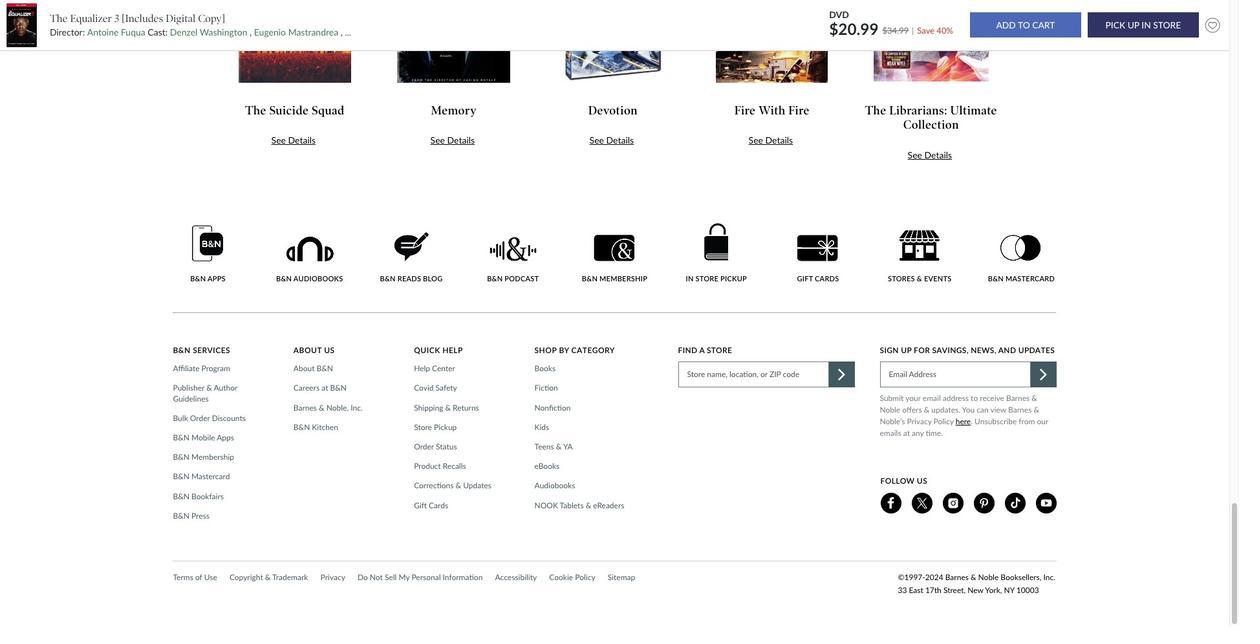 Task type: locate. For each thing, give the bounding box(es) containing it.
see details inside memory "option"
[[430, 135, 475, 146]]

terms of                     use link
[[173, 571, 217, 584]]

b&n down us
[[317, 364, 333, 373]]

0 horizontal spatial ,
[[250, 27, 252, 38]]

5 view details image from the left
[[873, 0, 989, 82]]

3
[[114, 12, 119, 24]]

& down email
[[924, 405, 930, 415]]

0 horizontal spatial at
[[322, 383, 328, 393]]

b&n membership link
[[580, 235, 650, 283]]

order status link
[[414, 442, 461, 452]]

for
[[914, 346, 930, 355]]

details inside fire with fire option
[[765, 135, 793, 146]]

new
[[968, 586, 984, 595]]

find
[[678, 346, 698, 355]]

see details inside the librarians: ultimate collection option
[[908, 149, 952, 160]]

0 vertical spatial order
[[190, 413, 210, 423]]

fire left with
[[735, 103, 756, 118]]

see details link down memory link on the left of page
[[430, 135, 475, 146]]

privacy left do at the left of the page
[[320, 573, 345, 582]]

see details inside the suicide squad option
[[271, 135, 316, 146]]

the up director: in the top left of the page
[[50, 12, 68, 24]]

0 vertical spatial help
[[443, 346, 463, 355]]

0 vertical spatial at
[[322, 383, 328, 393]]

view details image for the suicide squad
[[238, 0, 352, 83]]

the for the suicide squad
[[245, 103, 266, 118]]

antoine
[[87, 27, 119, 38]]

details inside memory "option"
[[447, 135, 475, 146]]

center
[[432, 364, 455, 373]]

b&n up b&n bookfairs on the bottom
[[173, 472, 189, 481]]

b&n for b&n services
[[173, 346, 191, 355]]

1 vertical spatial about
[[294, 364, 315, 373]]

0 vertical spatial about
[[294, 346, 322, 355]]

1 vertical spatial help
[[414, 364, 430, 373]]

b&n for b&n mastercard
[[173, 472, 189, 481]]

see details link inside fire with fire option
[[749, 135, 793, 146]]

dvd
[[829, 9, 849, 20]]

& right tablets
[[586, 500, 591, 510]]

0 vertical spatial privacy
[[907, 417, 932, 426]]

program
[[202, 364, 230, 373]]

see details for fire with fire
[[749, 135, 793, 146]]

about up about b&n
[[294, 346, 322, 355]]

[includes
[[122, 12, 163, 24]]

barnes & noble, inc.
[[294, 403, 363, 412]]

b&n left podcast
[[487, 274, 503, 282]]

at right emails
[[903, 428, 910, 438]]

0 horizontal spatial help
[[414, 364, 430, 373]]

see details link for the librarians: ultimate collection
[[908, 149, 952, 160]]

details inside the suicide squad option
[[288, 135, 316, 146]]

the equalizer 3 [includes digital copy] director: antoine fuqua cast: denzel washington , eugenio mastrandrea ,
[[50, 12, 345, 38]]

view details image inside memory "option"
[[397, 0, 511, 83]]

b&n services
[[173, 346, 230, 355]]

help center
[[414, 364, 455, 373]]

1 horizontal spatial ,
[[341, 27, 343, 38]]

view details image inside fire with fire option
[[716, 0, 829, 83]]

fiction
[[535, 383, 558, 393]]

store down shipping
[[414, 422, 432, 432]]

nook tablets & ereaders link
[[535, 500, 628, 511]]

follow
[[881, 476, 915, 486]]

1 horizontal spatial the
[[245, 103, 266, 118]]

noble inside the ©1997-2024 barnes & noble booksellers, inc. 33 east 17th street, new york, ny 10003
[[978, 573, 999, 582]]

b&n left kitchen at the bottom of page
[[294, 422, 310, 432]]

receive
[[980, 393, 1004, 403]]

noble down submit
[[880, 405, 900, 415]]

see details link for devotion
[[590, 135, 634, 146]]

view details image
[[238, 0, 352, 83], [397, 0, 511, 83], [560, 0, 666, 83], [716, 0, 829, 83], [873, 0, 989, 82]]

eugenio mastrandrea link
[[254, 27, 338, 38]]

view details image for memory
[[397, 0, 511, 83]]

here
[[956, 417, 971, 426]]

the inside the librarians: ultimate collection
[[865, 103, 886, 118]]

terms of                     use
[[173, 573, 217, 582]]

see details link for the suicide squad
[[271, 135, 316, 146]]

see details link down collection
[[908, 149, 952, 160]]

,
[[250, 27, 252, 38], [341, 27, 343, 38]]

barnes up street, at the bottom of page
[[945, 573, 969, 582]]

collection
[[903, 118, 959, 132]]

apps
[[208, 274, 226, 282]]

the
[[50, 12, 68, 24], [245, 103, 266, 118], [865, 103, 886, 118]]

see details link
[[271, 135, 316, 146], [430, 135, 475, 146], [590, 135, 634, 146], [749, 135, 793, 146], [908, 149, 952, 160]]

fiction link
[[535, 383, 562, 394]]

1 horizontal spatial fire
[[789, 103, 810, 118]]

policy right cookie on the bottom left of the page
[[575, 573, 595, 582]]

noble up "york,"
[[978, 573, 999, 582]]

details for memory
[[447, 135, 475, 146]]

Please complete this field to find a store text field
[[678, 362, 829, 388]]

1 horizontal spatial noble
[[978, 573, 999, 582]]

1 view details image from the left
[[238, 0, 352, 83]]

b&n up the b&n mastercard
[[173, 452, 189, 462]]

0 horizontal spatial policy
[[575, 573, 595, 582]]

at inside . unsubscribe from our emails at                         any time.
[[903, 428, 910, 438]]

press
[[191, 511, 210, 520]]

, left eugenio
[[250, 27, 252, 38]]

cards
[[815, 274, 839, 282]]

at right careers
[[322, 383, 328, 393]]

see details for devotion
[[590, 135, 634, 146]]

1 horizontal spatial privacy
[[907, 417, 932, 426]]

2 about from the top
[[294, 364, 315, 373]]

2 , from the left
[[341, 27, 343, 38]]

see for devotion
[[590, 135, 604, 146]]

& up new
[[971, 573, 976, 582]]

information
[[443, 573, 483, 582]]

1 vertical spatial order
[[414, 442, 434, 451]]

about up careers
[[294, 364, 315, 373]]

1 vertical spatial store
[[414, 422, 432, 432]]

b&n bookfairs link
[[173, 491, 228, 502]]

bulk order discounts
[[173, 413, 246, 423]]

the librarians: ultimate collection
[[865, 103, 997, 132]]

see down collection
[[908, 149, 922, 160]]

$20.99 $34.99
[[829, 19, 909, 38]]

details down devotion link
[[606, 135, 634, 146]]

affiliate
[[173, 364, 200, 373]]

b&n down bulk
[[173, 433, 189, 442]]

denzel
[[170, 27, 198, 38]]

b&n inside 'link'
[[276, 274, 292, 282]]

policy down the updates.
[[934, 417, 954, 426]]

not
[[370, 573, 383, 582]]

audiobooks
[[293, 274, 343, 282]]

help up center on the bottom of the page
[[443, 346, 463, 355]]

& up from
[[1032, 393, 1037, 403]]

sign
[[880, 346, 899, 355]]

0 horizontal spatial noble
[[880, 405, 900, 415]]

devotion option
[[536, 0, 695, 162]]

see down devotion link
[[590, 135, 604, 146]]

see for the librarians: ultimate collection
[[908, 149, 922, 160]]

with
[[759, 103, 786, 118]]

a
[[699, 346, 705, 355]]

see inside devotion option
[[590, 135, 604, 146]]

news,
[[971, 346, 997, 355]]

blog
[[423, 274, 443, 282]]

& up 'our'
[[1034, 405, 1039, 415]]

0 horizontal spatial store
[[414, 422, 432, 432]]

1 fire from the left
[[735, 103, 756, 118]]

details down collection
[[925, 149, 952, 160]]

order right bulk
[[190, 413, 210, 423]]

see inside the suicide squad option
[[271, 135, 286, 146]]

details
[[288, 135, 316, 146], [447, 135, 475, 146], [606, 135, 634, 146], [765, 135, 793, 146], [925, 149, 952, 160]]

b&n up b&n press
[[173, 491, 189, 501]]

b&n press link
[[173, 511, 213, 521]]

suicide
[[269, 103, 309, 118]]

& down careers at b&n link
[[319, 403, 324, 412]]

devotion
[[588, 103, 638, 118]]

& left updates
[[456, 481, 461, 490]]

order up product
[[414, 442, 434, 451]]

b&n left the audiobooks at the top
[[276, 274, 292, 282]]

the left librarians:
[[865, 103, 886, 118]]

see details down 'fire with fire' 'link'
[[749, 135, 793, 146]]

help down quick
[[414, 364, 430, 373]]

b&n for b&n kitchen
[[294, 422, 310, 432]]

fire right with
[[789, 103, 810, 118]]

view details image inside the suicide squad option
[[238, 0, 352, 83]]

view details image for devotion
[[560, 0, 666, 83]]

0 vertical spatial policy
[[934, 417, 954, 426]]

details for the librarians: ultimate collection
[[925, 149, 952, 160]]

b&n for b&n mobile apps
[[173, 433, 189, 442]]

& left the returns
[[445, 403, 451, 412]]

0 vertical spatial noble
[[880, 405, 900, 415]]

1 horizontal spatial help
[[443, 346, 463, 355]]

& left author
[[206, 383, 212, 393]]

1 vertical spatial noble
[[978, 573, 999, 582]]

b&n kitchen link
[[294, 422, 342, 433]]

barnes
[[1006, 393, 1030, 403], [294, 403, 317, 412], [1008, 405, 1032, 415], [945, 573, 969, 582]]

bulk
[[173, 413, 188, 423]]

0 horizontal spatial order
[[190, 413, 210, 423]]

b&n for b&n membership
[[173, 452, 189, 462]]

follow us
[[881, 476, 928, 486]]

fuqua
[[121, 27, 145, 38]]

gift
[[797, 274, 813, 282]]

sell
[[385, 573, 397, 582]]

2 view details image from the left
[[397, 0, 511, 83]]

updates
[[1018, 346, 1055, 355]]

, right mastrandrea
[[341, 27, 343, 38]]

see inside memory "option"
[[430, 135, 445, 146]]

the suicide squad
[[245, 103, 344, 118]]

1 horizontal spatial order
[[414, 442, 434, 451]]

see details link down 'the suicide squad' link
[[271, 135, 316, 146]]

b&n up noble, inc.
[[330, 383, 347, 393]]

see down 'fire with fire' 'link'
[[749, 135, 763, 146]]

see details down devotion link
[[590, 135, 634, 146]]

trademark
[[272, 573, 308, 582]]

b&n for b&n membership
[[582, 274, 598, 282]]

bookfairs
[[191, 491, 224, 501]]

add to wishlist image
[[1202, 15, 1223, 36]]

fire with fire option
[[695, 0, 854, 162]]

gift cards link
[[783, 235, 853, 283]]

b&n left reads
[[380, 274, 396, 282]]

gift cards
[[414, 500, 448, 510]]

b&n left press at the left of the page
[[173, 511, 189, 520]]

about inside the about b&n link
[[294, 364, 315, 373]]

the left suicide
[[245, 103, 266, 118]]

0 horizontal spatial the
[[50, 12, 68, 24]]

eugenio
[[254, 27, 286, 38]]

& inside the ©1997-2024 barnes & noble booksellers, inc. 33 east 17th street, new york, ny 10003
[[971, 573, 976, 582]]

0 horizontal spatial privacy
[[320, 573, 345, 582]]

order status
[[414, 442, 457, 451]]

1 horizontal spatial policy
[[934, 417, 954, 426]]

store right 'a'
[[707, 346, 732, 355]]

b&n press
[[173, 511, 210, 520]]

0 horizontal spatial fire
[[735, 103, 756, 118]]

b&n inside 'link'
[[380, 274, 396, 282]]

podcast
[[505, 274, 539, 282]]

terms
[[173, 573, 193, 582]]

b&n left the apps
[[190, 274, 206, 282]]

1 about from the top
[[294, 346, 322, 355]]

see details down 'the suicide squad' link
[[271, 135, 316, 146]]

1 vertical spatial at
[[903, 428, 910, 438]]

offers
[[902, 405, 922, 415]]

see details link for memory
[[430, 135, 475, 146]]

store
[[707, 346, 732, 355], [414, 422, 432, 432]]

see details inside fire with fire option
[[749, 135, 793, 146]]

see details link down 'fire with fire' 'link'
[[749, 135, 793, 146]]

policy
[[934, 417, 954, 426], [575, 573, 595, 582]]

& right the copyright
[[265, 573, 271, 582]]

b&n left membership
[[582, 274, 598, 282]]

product recalls link
[[414, 461, 470, 472]]

barnes up view
[[1006, 393, 1030, 403]]

of
[[195, 573, 202, 582]]

pickup
[[721, 274, 747, 282]]

b&n up affiliate
[[173, 346, 191, 355]]

barnes up from
[[1008, 405, 1032, 415]]

see inside fire with fire option
[[749, 135, 763, 146]]

digital
[[166, 12, 195, 24]]

details inside the librarians: ultimate collection option
[[925, 149, 952, 160]]

store
[[696, 274, 719, 282]]

mobile
[[191, 433, 215, 442]]

covid safety
[[414, 383, 457, 393]]

details inside devotion option
[[606, 135, 634, 146]]

see details down collection
[[908, 149, 952, 160]]

your
[[906, 393, 921, 403]]

memory option
[[377, 0, 536, 162]]

privacy inside submit your email address to receive barnes & noble offers & updates. you can view barnes & noble's privacy policy
[[907, 417, 932, 426]]

view details image inside devotion option
[[560, 0, 666, 83]]

0 vertical spatial store
[[707, 346, 732, 355]]

noble inside submit your email address to receive barnes & noble offers & updates. you can view barnes & noble's privacy policy
[[880, 405, 900, 415]]

see inside the librarians: ultimate collection option
[[908, 149, 922, 160]]

None submit
[[970, 13, 1081, 38], [1088, 13, 1199, 38], [970, 13, 1081, 38], [1088, 13, 1199, 38]]

& inside 'link'
[[445, 403, 451, 412]]

see details down memory link on the left of page
[[430, 135, 475, 146]]

fire with fire link
[[704, 103, 841, 118]]

3 view details image from the left
[[560, 0, 666, 83]]

b&n left 'mastercard'
[[988, 274, 1004, 282]]

Please complete this field text field
[[880, 362, 1031, 388]]

4 view details image from the left
[[716, 0, 829, 83]]

see details inside devotion option
[[590, 135, 634, 146]]

see down suicide
[[271, 135, 286, 146]]

shipping & returns
[[414, 403, 479, 412]]

10003
[[1017, 586, 1039, 595]]

details for the suicide squad
[[288, 135, 316, 146]]

2 horizontal spatial the
[[865, 103, 886, 118]]

see details link down devotion link
[[590, 135, 634, 146]]

details down memory link on the left of page
[[447, 135, 475, 146]]

1 horizontal spatial at
[[903, 428, 910, 438]]

see down memory link on the left of page
[[430, 135, 445, 146]]

view
[[991, 405, 1006, 415]]

privacy down offers
[[907, 417, 932, 426]]

details down 'the suicide squad' link
[[288, 135, 316, 146]]

see for fire with fire
[[749, 135, 763, 146]]

view details image inside the librarians: ultimate collection option
[[873, 0, 989, 82]]

details down 'fire with fire' 'link'
[[765, 135, 793, 146]]

barnes down careers
[[294, 403, 317, 412]]

the inside the equalizer 3 [includes digital copy] director: antoine fuqua cast: denzel washington , eugenio mastrandrea ,
[[50, 12, 68, 24]]



Task type: describe. For each thing, give the bounding box(es) containing it.
ebooks link
[[535, 461, 563, 472]]

nook tablets & ereaders
[[535, 500, 624, 510]]

corrections & updates
[[414, 481, 492, 490]]

and
[[998, 346, 1016, 355]]

see for memory
[[430, 135, 445, 146]]

store pickup
[[414, 422, 457, 432]]

gift cards link
[[414, 500, 452, 511]]

& left ya
[[556, 442, 562, 451]]

b&n bookfairs
[[173, 491, 224, 501]]

details for fire with fire
[[765, 135, 793, 146]]

b&n for b&n reads blog
[[380, 274, 396, 282]]

membership
[[191, 452, 234, 462]]

the equalizer 3 [includes digital copy] image
[[6, 3, 37, 47]]

publisher
[[173, 383, 204, 393]]

to
[[971, 393, 978, 403]]

the for the equalizer 3 [includes digital copy] director: antoine fuqua cast: denzel washington , eugenio mastrandrea ,
[[50, 12, 68, 24]]

mastercard
[[1006, 274, 1055, 282]]

inc.
[[1044, 573, 1056, 582]]

ny
[[1004, 586, 1015, 595]]

apps
[[217, 433, 234, 442]]

here link
[[956, 416, 971, 428]]

bulk order discounts link
[[173, 413, 250, 424]]

store pickup link
[[414, 422, 461, 433]]

b&n membership
[[173, 452, 234, 462]]

status
[[436, 442, 457, 451]]

b&n mastercard link
[[987, 235, 1056, 283]]

1 vertical spatial privacy
[[320, 573, 345, 582]]

savings,
[[932, 346, 969, 355]]

ultimate
[[950, 103, 997, 118]]

details for devotion
[[606, 135, 634, 146]]

nook
[[535, 500, 558, 510]]

books
[[535, 364, 556, 373]]

street,
[[944, 586, 966, 595]]

see details for the suicide squad
[[271, 135, 316, 146]]

©1997-
[[898, 573, 925, 582]]

returns
[[453, 403, 479, 412]]

privacy link
[[320, 571, 345, 584]]

do
[[358, 573, 368, 582]]

noble, inc.
[[326, 403, 363, 412]]

see details for memory
[[430, 135, 475, 146]]

east
[[909, 586, 923, 595]]

2024
[[925, 573, 943, 582]]

1 horizontal spatial store
[[707, 346, 732, 355]]

b&n reads blog link
[[376, 232, 446, 283]]

b&n audiobooks link
[[275, 236, 345, 283]]

b&n for b&n audiobooks
[[276, 274, 292, 282]]

from
[[1019, 417, 1035, 426]]

see for the suicide squad
[[271, 135, 286, 146]]

publisher & author guidelines
[[173, 383, 237, 403]]

b&n for b&n podcast
[[487, 274, 503, 282]]

do                     not sell my personal information
[[358, 573, 483, 582]]

covid
[[414, 383, 434, 393]]

about for about us
[[294, 346, 322, 355]]

in store pickup link
[[682, 223, 751, 283]]

b&n mastercard link
[[173, 472, 234, 482]]

b&n for b&n press
[[173, 511, 189, 520]]

barnes inside the ©1997-2024 barnes & noble booksellers, inc. 33 east 17th street, new york, ny 10003
[[945, 573, 969, 582]]

2 fire from the left
[[789, 103, 810, 118]]

view details image for fire with fire
[[716, 0, 829, 83]]

discounts
[[212, 413, 246, 423]]

. unsubscribe from our emails at                         any time.
[[880, 417, 1048, 438]]

ya
[[563, 442, 573, 451]]

b&n podcast
[[487, 274, 539, 282]]

see details link for fire with fire
[[749, 135, 793, 146]]

memory link
[[385, 103, 523, 118]]

about for about b&n
[[294, 364, 315, 373]]

tablets
[[560, 500, 584, 510]]

in store pickup
[[686, 274, 747, 282]]

product recalls
[[414, 461, 466, 471]]

my
[[399, 573, 410, 582]]

quick
[[414, 346, 440, 355]]

copyright &                     trademark
[[230, 573, 308, 582]]

view details image for the librarians: ultimate collection
[[873, 0, 989, 82]]

librarians:
[[889, 103, 947, 118]]

quick help
[[414, 346, 463, 355]]

fire with fire
[[735, 103, 810, 118]]

store inside the "store pickup" link
[[414, 422, 432, 432]]

can
[[977, 405, 989, 415]]

& right stores
[[917, 274, 922, 282]]

copy]
[[198, 12, 225, 24]]

affiliate program link
[[173, 364, 234, 374]]

the librarians: ultimate collection option
[[854, 0, 1013, 162]]

teens & ya
[[535, 442, 573, 451]]

b&n for b&n bookfairs
[[173, 491, 189, 501]]

safety
[[436, 383, 457, 393]]

ereaders
[[593, 500, 624, 510]]

b&n for b&n apps
[[190, 274, 206, 282]]

shop by category
[[535, 346, 615, 355]]

at inside careers at b&n link
[[322, 383, 328, 393]]

submit
[[880, 393, 904, 403]]

in
[[686, 274, 694, 282]]

& inside publisher & author guidelines
[[206, 383, 212, 393]]

equalizer
[[70, 12, 112, 24]]

emails
[[880, 428, 901, 438]]

find a store
[[678, 346, 732, 355]]

events
[[924, 274, 952, 282]]

kitchen
[[312, 422, 338, 432]]

stores
[[888, 274, 915, 282]]

covid safety link
[[414, 383, 461, 394]]

corrections
[[414, 481, 454, 490]]

reads
[[398, 274, 421, 282]]

sitemap link
[[608, 571, 635, 584]]

up
[[901, 346, 912, 355]]

email
[[923, 393, 941, 403]]

.
[[971, 417, 973, 426]]

the for the librarians: ultimate collection
[[865, 103, 886, 118]]

b&n for b&n mastercard
[[988, 274, 1004, 282]]

pickup
[[434, 422, 457, 432]]

b&n apps link
[[173, 224, 243, 283]]

product
[[414, 461, 441, 471]]

policy inside submit your email address to receive barnes & noble offers & updates. you can view barnes & noble's privacy policy
[[934, 417, 954, 426]]

york,
[[985, 586, 1002, 595]]

©1997-2024 barnes & noble booksellers, inc. 33 east 17th street, new york, ny 10003
[[898, 573, 1056, 595]]

1 , from the left
[[250, 27, 252, 38]]

1 vertical spatial policy
[[575, 573, 595, 582]]

squad
[[312, 103, 344, 118]]

see details for the librarians: ultimate collection
[[908, 149, 952, 160]]

the suicide squad option
[[218, 0, 377, 162]]



Task type: vqa. For each thing, say whether or not it's contained in the screenshot.
Series
no



